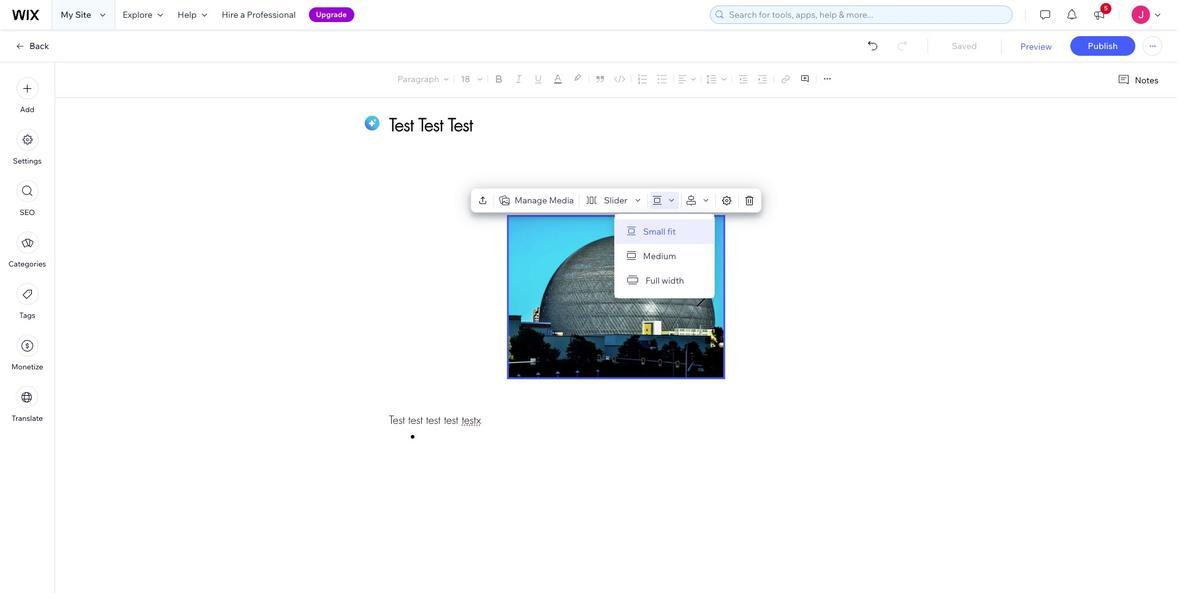 Task type: vqa. For each thing, say whether or not it's contained in the screenshot.
right THE ON
no



Task type: describe. For each thing, give the bounding box(es) containing it.
manage
[[515, 195, 547, 206]]

small
[[643, 226, 666, 237]]

test
[[389, 413, 405, 427]]

monetize button
[[11, 335, 43, 372]]

seo button
[[16, 180, 38, 217]]

settings button
[[13, 129, 42, 166]]

Add a Catchy Title text field
[[389, 113, 829, 136]]

notes button
[[1113, 72, 1163, 88]]

manage media button
[[496, 192, 577, 209]]

small fit
[[643, 226, 676, 237]]

help
[[178, 9, 197, 20]]

back
[[29, 40, 49, 52]]

settings
[[13, 156, 42, 166]]

media
[[549, 195, 574, 206]]

testx
[[462, 413, 481, 427]]

full
[[646, 275, 660, 286]]

publish
[[1088, 40, 1118, 52]]

tags
[[19, 311, 35, 320]]

test test test test testx
[[389, 413, 481, 427]]

translate button
[[12, 386, 43, 423]]

paragraph button
[[395, 71, 452, 88]]

1 test from the left
[[408, 413, 423, 427]]

hire a professional link
[[214, 0, 303, 29]]

slider
[[604, 195, 628, 206]]

add button
[[16, 77, 38, 114]]

a
[[240, 9, 245, 20]]

menu containing add
[[0, 70, 55, 430]]

upgrade
[[316, 10, 347, 19]]



Task type: locate. For each thing, give the bounding box(es) containing it.
notes
[[1135, 75, 1159, 86]]

width
[[662, 275, 684, 286]]

5 button
[[1086, 0, 1113, 29]]

2 test from the left
[[426, 413, 441, 427]]

add
[[20, 105, 34, 114]]

help button
[[170, 0, 214, 29]]

explore
[[123, 9, 153, 20]]

preview button
[[1021, 41, 1052, 52]]

2 horizontal spatial test
[[444, 413, 458, 427]]

hire
[[222, 9, 238, 20]]

paragraph
[[398, 74, 439, 85]]

translate
[[12, 414, 43, 423]]

upgrade button
[[309, 7, 354, 22]]

seo
[[20, 208, 35, 217]]

monetize
[[11, 362, 43, 372]]

categories
[[8, 259, 46, 269]]

5
[[1104, 4, 1108, 12]]

hire a professional
[[222, 9, 296, 20]]

0 horizontal spatial test
[[408, 413, 423, 427]]

slider button
[[582, 192, 645, 209]]

back button
[[15, 40, 49, 52]]

categories button
[[8, 232, 46, 269]]

Search for tools, apps, help & more... field
[[725, 6, 1009, 23]]

3 test from the left
[[444, 413, 458, 427]]

tags button
[[16, 283, 38, 320]]

manage media
[[515, 195, 574, 206]]

fit
[[668, 226, 676, 237]]

test
[[408, 413, 423, 427], [426, 413, 441, 427], [444, 413, 458, 427]]

my
[[61, 9, 73, 20]]

1 horizontal spatial test
[[426, 413, 441, 427]]

preview
[[1021, 41, 1052, 52]]

medium
[[643, 251, 676, 262]]

menu
[[0, 70, 55, 430]]

site
[[75, 9, 91, 20]]

publish button
[[1071, 36, 1136, 56]]

my site
[[61, 9, 91, 20]]

professional
[[247, 9, 296, 20]]

full width
[[646, 275, 684, 286]]



